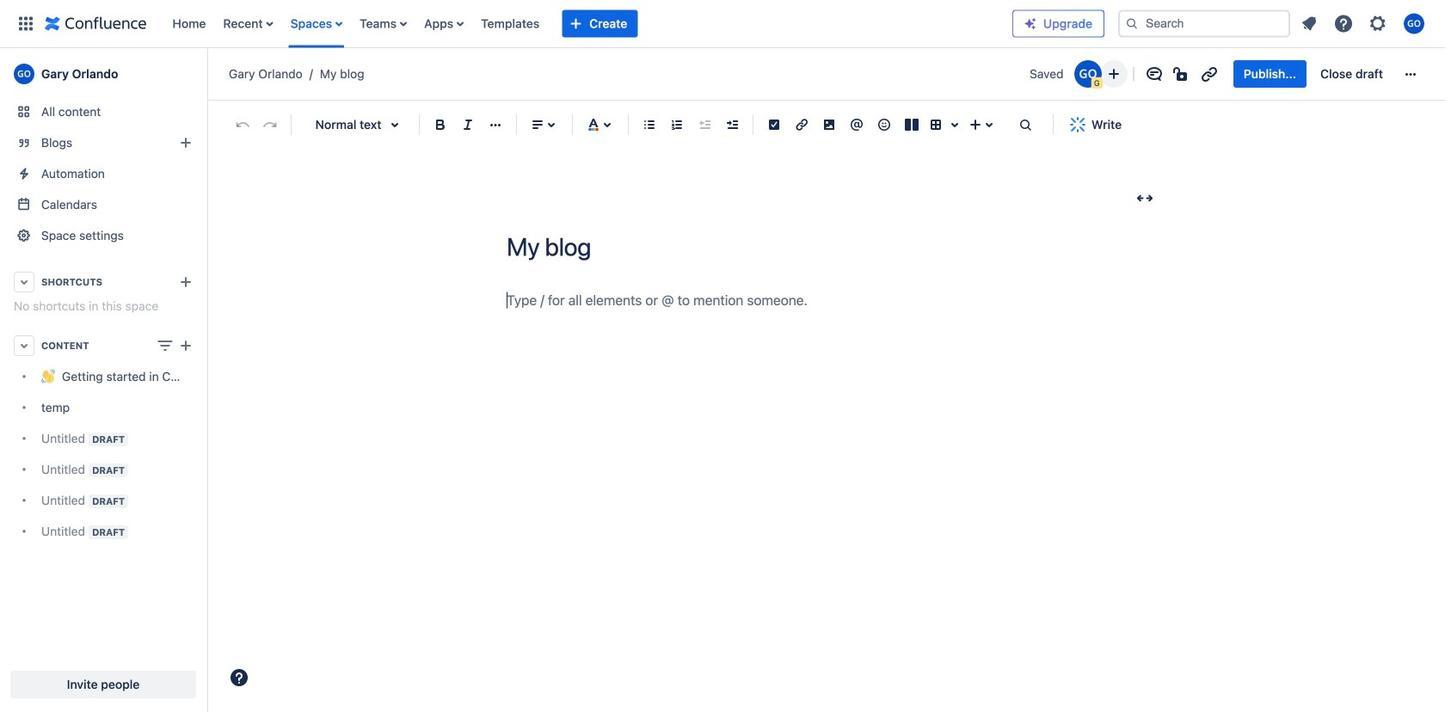 Task type: locate. For each thing, give the bounding box(es) containing it.
more formatting image
[[485, 114, 506, 135]]

make page full-width image
[[1135, 188, 1155, 208]]

appswitcher icon image
[[15, 13, 36, 34]]

confluence image
[[45, 13, 147, 34], [45, 13, 147, 34]]

emoji : image
[[874, 114, 895, 135]]

search image
[[1125, 17, 1139, 31]]

None search field
[[1118, 10, 1290, 37]]

change view image
[[155, 336, 175, 356]]

space element
[[0, 48, 206, 712]]

table ⇧⌥t image
[[926, 114, 946, 135]]

create image
[[175, 336, 196, 356]]

group
[[1233, 60, 1394, 88]]

0 horizontal spatial list
[[164, 0, 1013, 48]]

premium image
[[1024, 17, 1037, 31]]

Main content area, start typing to enter text. text field
[[507, 288, 1160, 312]]

create a blog image
[[175, 132, 196, 153]]

tree
[[7, 361, 200, 547]]

banner
[[0, 0, 1445, 48]]

copy link image
[[1199, 64, 1220, 84]]

1 horizontal spatial list
[[1294, 8, 1435, 39]]

mention @ image
[[846, 114, 867, 135]]

notification icon image
[[1299, 13, 1320, 34]]

bullet list ⌘⇧8 image
[[639, 114, 660, 135]]

settings icon image
[[1368, 13, 1388, 34]]

list
[[164, 0, 1013, 48], [1294, 8, 1435, 39]]

align left image
[[527, 114, 548, 135]]



Task type: vqa. For each thing, say whether or not it's contained in the screenshot.
Notifications icon on the right of page
no



Task type: describe. For each thing, give the bounding box(es) containing it.
indent tab image
[[722, 114, 742, 135]]

more image
[[1400, 64, 1421, 84]]

your profile and preferences image
[[1404, 13, 1425, 34]]

text formatting group
[[427, 111, 509, 139]]

list for premium image
[[1294, 8, 1435, 39]]

numbered list ⌘⇧7 image
[[667, 114, 687, 135]]

collapse sidebar image
[[188, 57, 225, 91]]

list formating group
[[636, 111, 746, 139]]

add shortcut image
[[175, 272, 196, 292]]

layouts image
[[902, 114, 922, 135]]

bold ⌘b image
[[430, 114, 451, 135]]

help icon image
[[1333, 13, 1354, 34]]

Search field
[[1118, 10, 1290, 37]]

table size image
[[945, 114, 965, 135]]

italic ⌘i image
[[458, 114, 478, 135]]

tree inside space element
[[7, 361, 200, 547]]

link ⌘k image
[[791, 114, 812, 135]]

list for appswitcher icon
[[164, 0, 1013, 48]]

Blog post title text field
[[507, 233, 1160, 261]]

add image, video, or file image
[[819, 114, 840, 135]]

global element
[[10, 0, 1013, 48]]

action item [] image
[[764, 114, 785, 135]]



